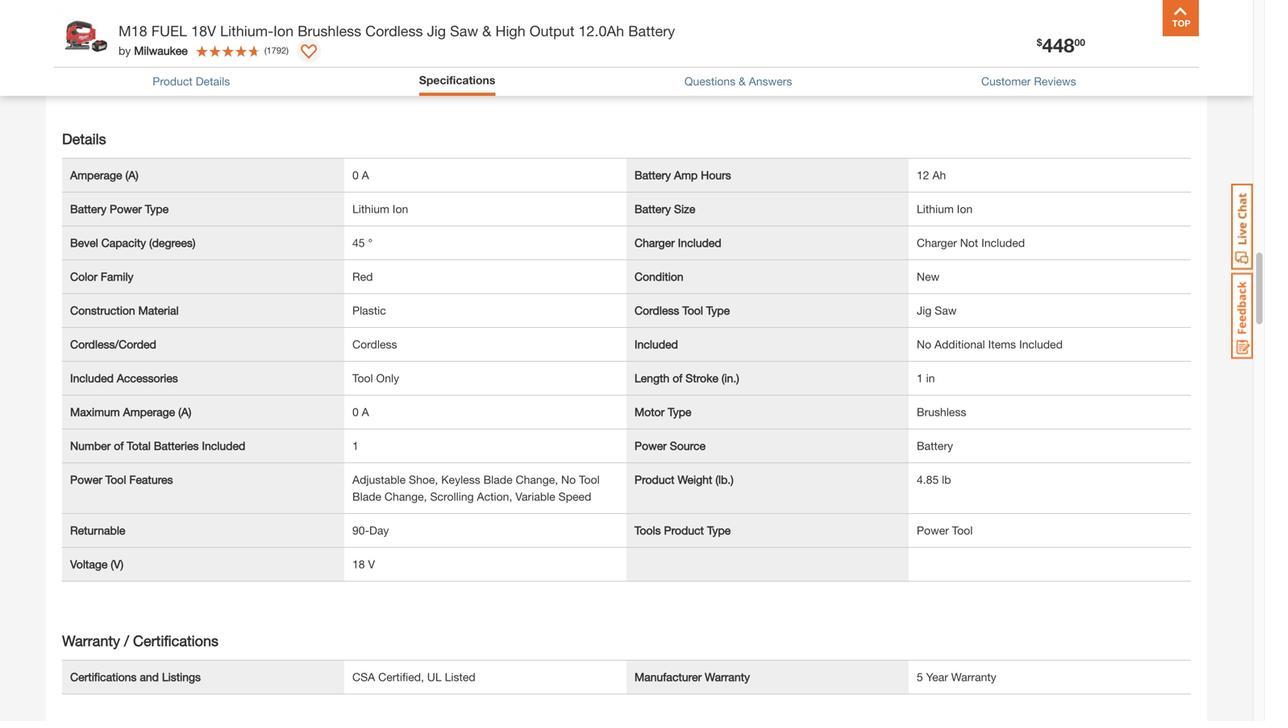 Task type: locate. For each thing, give the bounding box(es) containing it.
certifications and listings
[[70, 671, 201, 684]]

1 charger from the left
[[635, 236, 675, 250]]

1 vertical spatial cordless
[[635, 304, 680, 317]]

(in.) right width
[[146, 56, 164, 69]]

lithium up the °
[[352, 203, 390, 216]]

&
[[482, 22, 492, 40], [739, 75, 746, 88]]

1 horizontal spatial lithium ion
[[917, 203, 973, 216]]

type for product
[[707, 524, 731, 538]]

in for 8.9 in
[[371, 22, 380, 35]]

0 horizontal spatial no
[[561, 474, 576, 487]]

0 vertical spatial brushless
[[298, 22, 361, 40]]

product left height
[[635, 22, 675, 35]]

1 horizontal spatial (a)
[[178, 406, 191, 419]]

jig down new
[[917, 304, 932, 317]]

questions & answers
[[685, 75, 792, 88]]

product for product weight (lb.)
[[635, 474, 675, 487]]

number of total batteries included
[[70, 440, 245, 453]]

1 vertical spatial details
[[62, 130, 106, 148]]

battery up the bevel
[[70, 203, 107, 216]]

0 horizontal spatial details
[[62, 130, 106, 148]]

width
[[113, 56, 143, 69]]

warranty right manufacturer at right bottom
[[705, 671, 750, 684]]

0 horizontal spatial blade
[[352, 490, 382, 504]]

1 lithium ion from the left
[[352, 203, 408, 216]]

45
[[352, 236, 365, 250]]

1 vertical spatial &
[[739, 75, 746, 88]]

0 vertical spatial a
[[362, 169, 369, 182]]

0 down tool only
[[352, 406, 359, 419]]

1 0 a from the top
[[352, 169, 369, 182]]

tools product type
[[635, 524, 731, 538]]

warranty right year in the bottom right of the page
[[952, 671, 997, 684]]

color family
[[70, 270, 134, 284]]

customer
[[982, 75, 1031, 88]]

1 vertical spatial saw
[[935, 304, 957, 317]]

0 horizontal spatial 1
[[352, 440, 359, 453]]

of for number
[[114, 440, 124, 453]]

change, down shoe, at the bottom of page
[[385, 490, 427, 504]]

90-day
[[352, 524, 389, 538]]

type up (degrees) at the left top
[[145, 203, 169, 216]]

0 vertical spatial &
[[482, 22, 492, 40]]

amperage down accessories
[[123, 406, 175, 419]]

stroke
[[686, 372, 719, 385]]

1 lithium from the left
[[352, 203, 390, 216]]

product down milwaukee
[[153, 75, 193, 88]]

0 a for amperage (a)
[[352, 169, 369, 182]]

0 horizontal spatial charger
[[635, 236, 675, 250]]

details up amperage (a)
[[62, 130, 106, 148]]

power down 4.85 lb
[[917, 524, 949, 538]]

height
[[678, 22, 711, 35]]

& left high
[[482, 22, 492, 40]]

0 horizontal spatial lithium
[[352, 203, 390, 216]]

0 a down tool only
[[352, 406, 369, 419]]

color
[[70, 270, 98, 284]]

0 vertical spatial amperage
[[70, 169, 122, 182]]

product details
[[153, 75, 230, 88]]

(in.) for product width (in.)
[[146, 56, 164, 69]]

0 horizontal spatial change,
[[385, 490, 427, 504]]

change, up variable
[[516, 474, 558, 487]]

power down number
[[70, 474, 102, 487]]

amperage up battery power type
[[70, 169, 122, 182]]

cordless for cordless tool type
[[635, 304, 680, 317]]

csa certified, ul listed
[[352, 671, 476, 684]]

1 horizontal spatial 1
[[917, 372, 923, 385]]

1 vertical spatial brushless
[[917, 406, 967, 419]]

hours
[[701, 169, 731, 182]]

product for product depth (in.)
[[70, 22, 110, 35]]

1
[[917, 372, 923, 385], [352, 440, 359, 453]]

& left answers
[[739, 75, 746, 88]]

0 horizontal spatial lithium ion
[[352, 203, 408, 216]]

battery left the size
[[635, 203, 671, 216]]

a
[[362, 169, 369, 182], [362, 406, 369, 419]]

0 horizontal spatial jig
[[427, 22, 446, 40]]

of left total
[[114, 440, 124, 453]]

day
[[369, 524, 389, 538]]

a up 45 °
[[362, 169, 369, 182]]

product left 'by'
[[70, 56, 110, 69]]

0 horizontal spatial of
[[114, 440, 124, 453]]

included accessories
[[70, 372, 178, 385]]

in right the 3.2
[[371, 56, 380, 69]]

year
[[926, 671, 948, 684]]

type down "(lb.)" at the right bottom of the page
[[707, 524, 731, 538]]

5 year warranty
[[917, 671, 997, 684]]

top button
[[1163, 0, 1199, 36]]

lithium ion
[[352, 203, 408, 216], [917, 203, 973, 216]]

brushless up display image
[[298, 22, 361, 40]]

1 down the jig saw
[[917, 372, 923, 385]]

live chat image
[[1232, 184, 1253, 270]]

1 horizontal spatial change,
[[516, 474, 558, 487]]

power down motor
[[635, 440, 667, 453]]

1 vertical spatial amperage
[[123, 406, 175, 419]]

power for power source
[[635, 440, 667, 453]]

tool
[[683, 304, 703, 317], [352, 372, 373, 385], [105, 474, 126, 487], [579, 474, 600, 487], [952, 524, 973, 538]]

battery up 4.85 lb
[[917, 440, 953, 453]]

(in.) right stroke
[[722, 372, 740, 385]]

0 vertical spatial 0
[[352, 169, 359, 182]]

in
[[371, 22, 380, 35], [371, 56, 380, 69], [926, 372, 935, 385]]

0 vertical spatial 1
[[917, 372, 923, 385]]

1 horizontal spatial ion
[[393, 203, 408, 216]]

0 vertical spatial 0 a
[[352, 169, 369, 182]]

power tool features
[[70, 474, 173, 487]]

1 a from the top
[[362, 169, 369, 182]]

0 vertical spatial saw
[[450, 22, 478, 40]]

blade
[[484, 474, 513, 487], [352, 490, 382, 504]]

battery power type
[[70, 203, 169, 216]]

blade down adjustable
[[352, 490, 382, 504]]

customer reviews button
[[982, 73, 1077, 90], [982, 73, 1077, 90]]

2 0 from the top
[[352, 406, 359, 419]]

1 vertical spatial 0
[[352, 406, 359, 419]]

charger included
[[635, 236, 722, 250]]

battery for battery amp hours
[[635, 169, 671, 182]]

0 vertical spatial in
[[371, 22, 380, 35]]

2 vertical spatial cordless
[[352, 338, 397, 351]]

power tool
[[917, 524, 973, 538]]

1 horizontal spatial jig
[[917, 304, 932, 317]]

included right batteries
[[202, 440, 245, 453]]

no up speed
[[561, 474, 576, 487]]

speed
[[559, 490, 592, 504]]

tool for power tool features
[[105, 474, 126, 487]]

cordless up 3.2 in
[[365, 22, 423, 40]]

lithium-
[[220, 22, 274, 40]]

/
[[124, 633, 129, 650]]

1 horizontal spatial charger
[[917, 236, 957, 250]]

product
[[70, 22, 110, 35], [635, 22, 675, 35], [70, 56, 110, 69], [153, 75, 193, 88], [635, 474, 675, 487], [664, 524, 704, 538]]

0 for amperage (a)
[[352, 169, 359, 182]]

included right items
[[1020, 338, 1063, 351]]

in down additional
[[926, 372, 935, 385]]

battery left amp
[[635, 169, 671, 182]]

2 charger from the left
[[917, 236, 957, 250]]

jig
[[427, 22, 446, 40], [917, 304, 932, 317]]

tool for power tool
[[952, 524, 973, 538]]

brushless down 1 in
[[917, 406, 967, 419]]

1 vertical spatial in
[[371, 56, 380, 69]]

questions
[[685, 75, 736, 88]]

1 vertical spatial change,
[[385, 490, 427, 504]]

blade up action,
[[484, 474, 513, 487]]

0 up 45
[[352, 169, 359, 182]]

2 0 a from the top
[[352, 406, 369, 419]]

saw
[[450, 22, 478, 40], [935, 304, 957, 317]]

power for power tool
[[917, 524, 949, 538]]

2 vertical spatial in
[[926, 372, 935, 385]]

1 horizontal spatial lithium
[[917, 203, 954, 216]]

0 vertical spatial (a)
[[125, 169, 139, 182]]

0 vertical spatial certifications
[[133, 633, 219, 650]]

included down the size
[[678, 236, 722, 250]]

cordless down the condition
[[635, 304, 680, 317]]

m18 fuel 18v lithium-ion brushless cordless jig saw & high output 12.0ah battery
[[119, 22, 675, 40]]

( 1792 )
[[264, 45, 289, 56]]

ion
[[274, 22, 294, 40], [393, 203, 408, 216], [957, 203, 973, 216]]

(in.) right height
[[714, 22, 732, 35]]

saw left high
[[450, 22, 478, 40]]

1 horizontal spatial of
[[673, 372, 683, 385]]

cordless up tool only
[[352, 338, 397, 351]]

lithium ion down ah
[[917, 203, 973, 216]]

red
[[352, 270, 373, 284]]

battery for battery size
[[635, 203, 671, 216]]

(in.) up by milwaukee
[[147, 22, 165, 35]]

1 horizontal spatial details
[[196, 75, 230, 88]]

1 vertical spatial a
[[362, 406, 369, 419]]

1 vertical spatial jig
[[917, 304, 932, 317]]

included right not
[[982, 236, 1025, 250]]

adjustable shoe, keyless blade change, no tool blade change, scrolling action, variable speed
[[352, 474, 600, 504]]

1 for 1 in
[[917, 372, 923, 385]]

manufacturer
[[635, 671, 702, 684]]

0 horizontal spatial (a)
[[125, 169, 139, 182]]

features
[[129, 474, 173, 487]]

additional
[[935, 338, 985, 351]]

milwaukee
[[134, 44, 188, 57]]

product left depth
[[70, 22, 110, 35]]

00
[[1075, 37, 1086, 48]]

jig up specifications
[[427, 22, 446, 40]]

no inside adjustable shoe, keyless blade change, no tool blade change, scrolling action, variable speed
[[561, 474, 576, 487]]

ul
[[427, 671, 442, 684]]

no up 1 in
[[917, 338, 932, 351]]

battery
[[628, 22, 675, 40], [635, 169, 671, 182], [70, 203, 107, 216], [635, 203, 671, 216], [917, 440, 953, 453]]

type
[[145, 203, 169, 216], [706, 304, 730, 317], [668, 406, 692, 419], [707, 524, 731, 538]]

lithium down 12 ah at the top of the page
[[917, 203, 954, 216]]

1 vertical spatial 0 a
[[352, 406, 369, 419]]

by milwaukee
[[119, 44, 188, 57]]

v
[[368, 558, 375, 572]]

0 a for maximum amperage (a)
[[352, 406, 369, 419]]

product details button
[[153, 73, 230, 90], [153, 73, 230, 90]]

1 horizontal spatial brushless
[[917, 406, 967, 419]]

charger left not
[[917, 236, 957, 250]]

(a)
[[125, 169, 139, 182], [178, 406, 191, 419]]

0 for maximum amperage (a)
[[352, 406, 359, 419]]

a down tool only
[[362, 406, 369, 419]]

warranty left /
[[62, 633, 120, 650]]

details down the 18v
[[196, 75, 230, 88]]

0 horizontal spatial warranty
[[62, 633, 120, 650]]

saw up additional
[[935, 304, 957, 317]]

lithium ion up the °
[[352, 203, 408, 216]]

brushless
[[298, 22, 361, 40], [917, 406, 967, 419]]

0 a up 45 °
[[352, 169, 369, 182]]

a for amperage (a)
[[362, 169, 369, 182]]

motor
[[635, 406, 665, 419]]

type up stroke
[[706, 304, 730, 317]]

1 horizontal spatial blade
[[484, 474, 513, 487]]

plastic
[[352, 304, 386, 317]]

product down power source
[[635, 474, 675, 487]]

1 for 1
[[352, 440, 359, 453]]

1 up adjustable
[[352, 440, 359, 453]]

of left stroke
[[673, 372, 683, 385]]

certifications down /
[[70, 671, 137, 684]]

amp
[[674, 169, 698, 182]]

1 vertical spatial 1
[[352, 440, 359, 453]]

12 ah
[[917, 169, 946, 182]]

change,
[[516, 474, 558, 487], [385, 490, 427, 504]]

2 a from the top
[[362, 406, 369, 419]]

in right 8.9 on the top
[[371, 22, 380, 35]]

charger up the condition
[[635, 236, 675, 250]]

product for product details
[[153, 75, 193, 88]]

cordless
[[365, 22, 423, 40], [635, 304, 680, 317], [352, 338, 397, 351]]

condition
[[635, 270, 684, 284]]

1 vertical spatial of
[[114, 440, 124, 453]]

product depth (in.)
[[70, 22, 165, 35]]

product for product width (in.)
[[70, 56, 110, 69]]

included up length
[[635, 338, 678, 351]]

0 vertical spatial details
[[196, 75, 230, 88]]

details
[[196, 75, 230, 88], [62, 130, 106, 148]]

and
[[140, 671, 159, 684]]

certifications up listings
[[133, 633, 219, 650]]

(in.) for product height (in.)
[[714, 22, 732, 35]]

1 horizontal spatial no
[[917, 338, 932, 351]]

(a) up batteries
[[178, 406, 191, 419]]

(a) up battery power type
[[125, 169, 139, 182]]

1 vertical spatial no
[[561, 474, 576, 487]]

1 0 from the top
[[352, 169, 359, 182]]

total
[[127, 440, 151, 453]]

0 vertical spatial of
[[673, 372, 683, 385]]



Task type: vqa. For each thing, say whether or not it's contained in the screenshot.


Task type: describe. For each thing, give the bounding box(es) containing it.
product image image
[[58, 8, 110, 60]]

scrolling
[[430, 490, 474, 504]]

$ 448 00
[[1037, 33, 1086, 56]]

0 vertical spatial no
[[917, 338, 932, 351]]

0 horizontal spatial &
[[482, 22, 492, 40]]

0 vertical spatial change,
[[516, 474, 558, 487]]

maximum
[[70, 406, 120, 419]]

m18
[[119, 22, 147, 40]]

battery amp hours
[[635, 169, 731, 182]]

battery left height
[[628, 22, 675, 40]]

1792
[[267, 45, 286, 56]]

number
[[70, 440, 111, 453]]

(in.) for product depth (in.)
[[147, 22, 165, 35]]

warranty / certifications
[[62, 633, 219, 650]]

feedback link image
[[1232, 273, 1253, 360]]

items
[[989, 338, 1016, 351]]

cordless/corded
[[70, 338, 156, 351]]

0 horizontal spatial amperage
[[70, 169, 122, 182]]

18
[[352, 558, 365, 572]]

jig saw
[[917, 304, 957, 317]]

by
[[119, 44, 131, 57]]

included up maximum
[[70, 372, 114, 385]]

0 horizontal spatial saw
[[450, 22, 478, 40]]

tools
[[635, 524, 661, 538]]

product right tools
[[664, 524, 704, 538]]

batteries
[[154, 440, 199, 453]]

type for tool
[[706, 304, 730, 317]]

power for power tool features
[[70, 474, 102, 487]]

fuel
[[151, 22, 187, 40]]

capacity
[[101, 236, 146, 250]]

listings
[[162, 671, 201, 684]]

1 horizontal spatial &
[[739, 75, 746, 88]]

product for product height (in.)
[[635, 22, 675, 35]]

no additional items included
[[917, 338, 1063, 351]]

of for length
[[673, 372, 683, 385]]

cordless for cordless
[[352, 338, 397, 351]]

1 vertical spatial certifications
[[70, 671, 137, 684]]

12.0ah
[[579, 22, 624, 40]]

construction material
[[70, 304, 179, 317]]

customer reviews
[[982, 75, 1077, 88]]

tool only
[[352, 372, 399, 385]]

8.9 in
[[352, 22, 380, 35]]

ah
[[933, 169, 946, 182]]

not
[[960, 236, 979, 250]]

charger for charger not included
[[917, 236, 957, 250]]

voltage
[[70, 558, 108, 572]]

bevel capacity (degrees)
[[70, 236, 196, 250]]

product width (in.)
[[70, 56, 164, 69]]

action,
[[477, 490, 512, 504]]

a for maximum amperage (a)
[[362, 406, 369, 419]]

returnable
[[70, 524, 125, 538]]

0 vertical spatial blade
[[484, 474, 513, 487]]

1 horizontal spatial saw
[[935, 304, 957, 317]]

2 horizontal spatial warranty
[[952, 671, 997, 684]]

3.2 in
[[352, 56, 380, 69]]

motor type
[[635, 406, 692, 419]]

90-
[[352, 524, 369, 538]]

5
[[917, 671, 923, 684]]

answers
[[749, 75, 792, 88]]

12
[[917, 169, 930, 182]]

45 °
[[352, 236, 373, 250]]

tool inside adjustable shoe, keyless blade change, no tool blade change, scrolling action, variable speed
[[579, 474, 600, 487]]

material
[[138, 304, 179, 317]]

0 horizontal spatial brushless
[[298, 22, 361, 40]]

2 lithium from the left
[[917, 203, 954, 216]]

tool for cordless tool type
[[683, 304, 703, 317]]

power up 'capacity'
[[110, 203, 142, 216]]

$
[[1037, 37, 1043, 48]]

0 horizontal spatial ion
[[274, 22, 294, 40]]

)
[[286, 45, 289, 56]]

product weight (lb.)
[[635, 474, 734, 487]]

construction
[[70, 304, 135, 317]]

listed
[[445, 671, 476, 684]]

maximum amperage (a)
[[70, 406, 191, 419]]

weight
[[678, 474, 713, 487]]

1 vertical spatial (a)
[[178, 406, 191, 419]]

0 vertical spatial jig
[[427, 22, 446, 40]]

charger for charger included
[[635, 236, 675, 250]]

certified,
[[378, 671, 424, 684]]

1 horizontal spatial amperage
[[123, 406, 175, 419]]

3.2
[[352, 56, 368, 69]]

charger not included
[[917, 236, 1025, 250]]

(degrees)
[[149, 236, 196, 250]]

2 horizontal spatial ion
[[957, 203, 973, 216]]

specifications
[[419, 73, 496, 87]]

manufacturer warranty
[[635, 671, 750, 684]]

8.9
[[352, 22, 368, 35]]

display image
[[301, 44, 317, 60]]

2 lithium ion from the left
[[917, 203, 973, 216]]

(lb.)
[[716, 474, 734, 487]]

in for 1 in
[[926, 372, 935, 385]]

bevel
[[70, 236, 98, 250]]

new
[[917, 270, 940, 284]]

4.85 lb
[[917, 474, 951, 487]]

1 horizontal spatial warranty
[[705, 671, 750, 684]]

reviews
[[1034, 75, 1077, 88]]

size
[[674, 203, 696, 216]]

(v)
[[111, 558, 123, 572]]

in for 3.2 in
[[371, 56, 380, 69]]

length of stroke (in.)
[[635, 372, 740, 385]]

power source
[[635, 440, 706, 453]]

1 in
[[917, 372, 935, 385]]

0 vertical spatial cordless
[[365, 22, 423, 40]]

(
[[264, 45, 267, 56]]

1 vertical spatial blade
[[352, 490, 382, 504]]

18v
[[191, 22, 216, 40]]

4.85
[[917, 474, 939, 487]]

voltage (v)
[[70, 558, 123, 572]]

battery for battery power type
[[70, 203, 107, 216]]

type right motor
[[668, 406, 692, 419]]

product height (in.)
[[635, 22, 732, 35]]

accessories
[[117, 372, 178, 385]]

csa
[[352, 671, 375, 684]]

lb
[[942, 474, 951, 487]]

type for power
[[145, 203, 169, 216]]

°
[[368, 236, 373, 250]]



